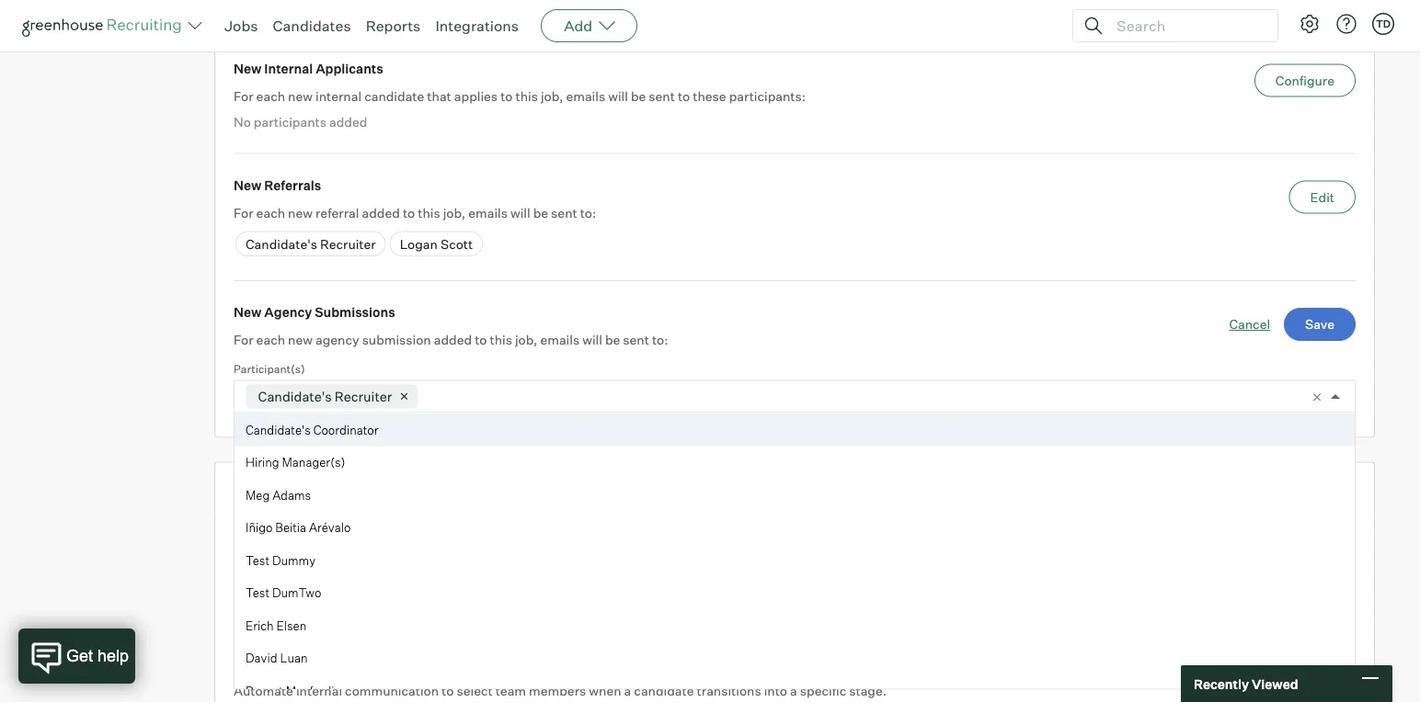 Task type: vqa. For each thing, say whether or not it's contained in the screenshot.
easy
no



Task type: locate. For each thing, give the bounding box(es) containing it.
added down applicants at the top of page
[[329, 114, 367, 130]]

cancel
[[1229, 317, 1270, 333]]

add notification
[[1237, 667, 1335, 684]]

1 new from the top
[[288, 88, 313, 104]]

0 horizontal spatial candidate
[[364, 88, 424, 104]]

candidate right when at the left
[[634, 683, 694, 699]]

dummy
[[272, 553, 315, 568]]

added down report
[[329, 592, 367, 608]]

2 for from the top
[[234, 205, 253, 221]]

add notification button
[[1216, 659, 1356, 692]]

each for internal
[[256, 88, 285, 104]]

for up participant(s)
[[234, 332, 253, 348]]

each up participant(s)
[[256, 332, 285, 348]]

no participants added up elsen
[[234, 592, 367, 608]]

1 vertical spatial participants:
[[545, 566, 622, 582]]

0 vertical spatial candidate's
[[246, 236, 317, 252]]

new internal applicants
[[234, 60, 383, 77]]

new for new referrals
[[234, 177, 262, 193]]

each
[[256, 88, 285, 104], [256, 205, 285, 221], [256, 332, 285, 348]]

be
[[631, 88, 646, 104], [533, 205, 548, 221], [605, 332, 620, 348], [447, 566, 462, 582]]

reports
[[366, 17, 421, 35]]

david luan
[[246, 651, 308, 666]]

1 no participants added from the top
[[234, 114, 367, 130]]

1 no from the top
[[234, 114, 251, 130]]

a
[[624, 683, 631, 699], [790, 683, 797, 699]]

added
[[329, 114, 367, 130], [362, 205, 400, 221], [434, 332, 472, 348], [329, 592, 367, 608]]

new down referrals
[[288, 205, 313, 221]]

new left internal
[[234, 60, 262, 77]]

stage
[[234, 656, 270, 672]]

candidates
[[273, 17, 351, 35]]

2 vertical spatial this
[[490, 332, 512, 348]]

2 horizontal spatial job,
[[541, 88, 563, 104]]

cancel link
[[1229, 316, 1270, 334]]

candidate left that
[[364, 88, 424, 104]]

participants down internal
[[254, 114, 326, 130]]

0 horizontal spatial this
[[418, 205, 440, 221]]

1 horizontal spatial add
[[1237, 667, 1262, 684]]

0 vertical spatial new
[[234, 60, 262, 77]]

communication
[[345, 683, 439, 699]]

arévalo
[[309, 520, 351, 535]]

new
[[234, 60, 262, 77], [234, 177, 262, 193], [234, 305, 262, 321]]

other notifications
[[237, 477, 400, 500]]

team
[[495, 683, 526, 699]]

1 horizontal spatial candidate
[[634, 683, 694, 699]]

for
[[234, 88, 253, 104], [234, 205, 253, 221], [234, 332, 253, 348]]

0 horizontal spatial participants:
[[545, 566, 622, 582]]

test for test dumtwo
[[246, 586, 270, 600]]

1 horizontal spatial job,
[[515, 332, 537, 348]]

3 for from the top
[[234, 332, 253, 348]]

a right when at the left
[[624, 683, 631, 699]]

0 vertical spatial participants
[[254, 114, 326, 130]]

1 participants from the top
[[254, 114, 326, 130]]

1 each from the top
[[256, 88, 285, 104]]

0 vertical spatial this
[[516, 88, 538, 104]]

0 vertical spatial to:
[[580, 205, 596, 221]]

1 vertical spatial job,
[[443, 205, 466, 221]]

td button
[[1372, 13, 1394, 35]]

report
[[350, 539, 394, 555]]

1 horizontal spatial participants:
[[729, 88, 806, 104]]

3 new from the top
[[288, 332, 313, 348]]

new for new agency submissions
[[234, 305, 262, 321]]

members
[[529, 683, 586, 699]]

2 vertical spatial each
[[256, 332, 285, 348]]

candidate's coordinator
[[246, 422, 379, 437]]

to
[[500, 88, 513, 104], [678, 88, 690, 104], [403, 205, 415, 221], [475, 332, 487, 348], [494, 566, 506, 582], [442, 683, 454, 699]]

1 vertical spatial no participants added
[[234, 592, 367, 608]]

1 vertical spatial these
[[509, 566, 542, 582]]

participants up elsen
[[254, 592, 326, 608]]

integrations
[[435, 17, 519, 35]]

edit
[[1310, 189, 1335, 205]]

2 vertical spatial new
[[234, 305, 262, 321]]

for each new agency submission added to this job, emails will be sent to:
[[234, 332, 668, 348]]

0 vertical spatial candidate
[[364, 88, 424, 104]]

emails
[[566, 88, 605, 104], [468, 205, 508, 221], [540, 332, 580, 348], [382, 566, 421, 582]]

0 vertical spatial these
[[693, 88, 726, 104]]

1 horizontal spatial these
[[693, 88, 726, 104]]

test for test dummy
[[246, 553, 270, 568]]

viewed
[[1252, 676, 1298, 692]]

2 test from the top
[[246, 586, 270, 600]]

3 new from the top
[[234, 305, 262, 321]]

2 horizontal spatial this
[[516, 88, 538, 104]]

participants
[[254, 114, 326, 130], [254, 592, 326, 608]]

0 vertical spatial new
[[288, 88, 313, 104]]

0 vertical spatial participants:
[[729, 88, 806, 104]]

this
[[516, 88, 538, 104], [418, 205, 440, 221], [490, 332, 512, 348]]

new down new internal applicants
[[288, 88, 313, 104]]

meg
[[246, 488, 270, 502]]

hiring manager(s)
[[246, 455, 345, 470]]

add inside button
[[1237, 667, 1262, 684]]

configure image
[[1299, 13, 1321, 35]]

internal
[[264, 60, 313, 77]]

2 vertical spatial job,
[[515, 332, 537, 348]]

1 horizontal spatial a
[[790, 683, 797, 699]]

1 vertical spatial to:
[[652, 332, 668, 348]]

1 vertical spatial test
[[246, 586, 270, 600]]

test dumtwo
[[246, 586, 321, 600]]

0 horizontal spatial job,
[[443, 205, 466, 221]]

1 horizontal spatial to:
[[652, 332, 668, 348]]

2 vertical spatial new
[[288, 332, 313, 348]]

will
[[608, 88, 628, 104], [510, 205, 530, 221], [582, 332, 602, 348], [424, 566, 444, 582]]

1 vertical spatial participants
[[254, 592, 326, 608]]

0 vertical spatial for
[[234, 88, 253, 104]]

2 no participants added from the top
[[234, 592, 367, 608]]

1 new from the top
[[234, 60, 262, 77]]

select
[[457, 683, 493, 699]]

candidate's down participant(s)
[[258, 388, 332, 405]]

1 for from the top
[[234, 88, 253, 104]]

added right submission
[[434, 332, 472, 348]]

david
[[246, 651, 277, 666]]

1 vertical spatial no
[[234, 592, 251, 608]]

1 vertical spatial each
[[256, 205, 285, 221]]

luan
[[280, 651, 308, 666]]

1 vertical spatial candidate's
[[258, 388, 332, 405]]

candidate's up the hiring on the bottom left of the page
[[246, 422, 311, 437]]

no up erich
[[234, 592, 251, 608]]

test up erich
[[246, 586, 270, 600]]

for each new referral added to this job, emails will be sent to:
[[234, 205, 596, 221]]

candidate's recruiter down referral
[[246, 236, 376, 252]]

scott
[[441, 236, 473, 252]]

each down new referrals
[[256, 205, 285, 221]]

2 vertical spatial candidate's
[[246, 422, 311, 437]]

1 vertical spatial candidate
[[634, 683, 694, 699]]

2 new from the top
[[234, 177, 262, 193]]

no
[[234, 114, 251, 130], [234, 592, 251, 608]]

participants:
[[729, 88, 806, 104], [545, 566, 622, 582]]

weekly up 'test dumtwo'
[[234, 566, 277, 582]]

weekly
[[234, 539, 280, 555], [234, 566, 277, 582]]

these
[[693, 88, 726, 104], [509, 566, 542, 582]]

2 no from the top
[[234, 592, 251, 608]]

for down 'jobs' link
[[234, 88, 253, 104]]

0 vertical spatial test
[[246, 553, 270, 568]]

0 vertical spatial weekly
[[234, 539, 280, 555]]

for down new referrals
[[234, 205, 253, 221]]

automate internal communication to select team members when a candidate transitions into a specific stage.
[[234, 683, 887, 699]]

candidate's recruiter up 'candidate's coordinator'
[[258, 388, 392, 405]]

no for weekly
[[234, 592, 251, 608]]

new down agency
[[288, 332, 313, 348]]

0 vertical spatial no
[[234, 114, 251, 130]]

transitions
[[273, 656, 344, 672]]

configure button
[[1254, 64, 1356, 97]]

to:
[[580, 205, 596, 221], [652, 332, 668, 348]]

add
[[564, 17, 592, 35], [1237, 667, 1262, 684]]

candidate
[[364, 88, 424, 104], [634, 683, 694, 699]]

td
[[1376, 17, 1391, 30]]

no up new referrals
[[234, 114, 251, 130]]

new left referrals
[[234, 177, 262, 193]]

1 vertical spatial weekly
[[234, 566, 277, 582]]

no participants added
[[234, 114, 367, 130], [234, 592, 367, 608]]

no participants added down new internal applicants
[[234, 114, 367, 130]]

hiring
[[246, 455, 279, 470]]

3 each from the top
[[256, 332, 285, 348]]

recruiter
[[320, 236, 376, 252], [335, 388, 392, 405]]

new referrals
[[234, 177, 321, 193]]

new left agency
[[234, 305, 262, 321]]

recruiter down referral
[[320, 236, 376, 252]]

0 horizontal spatial a
[[624, 683, 631, 699]]

new for referral
[[288, 205, 313, 221]]

internal down the "transitions"
[[296, 683, 342, 699]]

0 vertical spatial add
[[564, 17, 592, 35]]

0 vertical spatial each
[[256, 88, 285, 104]]

beitia
[[275, 520, 306, 535]]

0 horizontal spatial add
[[564, 17, 592, 35]]

added right referral
[[362, 205, 400, 221]]

test down iñigo
[[246, 553, 270, 568]]

candidate's recruiter
[[246, 236, 376, 252], [258, 388, 392, 405]]

recruiting
[[280, 566, 339, 582]]

candidate's for logan
[[246, 236, 317, 252]]

2 participants from the top
[[254, 592, 326, 608]]

referral
[[315, 205, 359, 221]]

internal down applicants at the top of page
[[315, 88, 362, 104]]

1 vertical spatial new
[[288, 205, 313, 221]]

1 vertical spatial new
[[234, 177, 262, 193]]

1 weekly from the top
[[234, 539, 280, 555]]

weekly down iñigo
[[234, 539, 280, 555]]

2 weekly from the top
[[234, 566, 277, 582]]

job,
[[541, 88, 563, 104], [443, 205, 466, 221], [515, 332, 537, 348]]

1 a from the left
[[624, 683, 631, 699]]

0 vertical spatial no participants added
[[234, 114, 367, 130]]

2 vertical spatial for
[[234, 332, 253, 348]]

a right into at the right
[[790, 683, 797, 699]]

recruiter up coordinator
[[335, 388, 392, 405]]

for for for each new internal candidate that applies to this job, emails will be sent to these participants:
[[234, 88, 253, 104]]

1 vertical spatial add
[[1237, 667, 1262, 684]]

2 each from the top
[[256, 205, 285, 221]]

new for agency
[[288, 332, 313, 348]]

candidate's
[[246, 236, 317, 252], [258, 388, 332, 405], [246, 422, 311, 437]]

candidate's down new referrals
[[246, 236, 317, 252]]

1 vertical spatial candidate's recruiter
[[258, 388, 392, 405]]

1 vertical spatial for
[[234, 205, 253, 221]]

test
[[246, 553, 270, 568], [246, 586, 270, 600]]

2 new from the top
[[288, 205, 313, 221]]

0 vertical spatial job,
[[541, 88, 563, 104]]

add inside popup button
[[564, 17, 592, 35]]

each down internal
[[256, 88, 285, 104]]

1 test from the top
[[246, 553, 270, 568]]



Task type: describe. For each thing, give the bounding box(es) containing it.
weekly for weekly recruiting report emails will be sent to these participants:
[[234, 566, 277, 582]]

submissions
[[315, 305, 395, 321]]

save button
[[1284, 308, 1356, 341]]

candidates link
[[273, 17, 351, 35]]

add for add
[[564, 17, 592, 35]]

reports link
[[366, 17, 421, 35]]

weekly for weekly recruiting report
[[234, 539, 280, 555]]

applies
[[454, 88, 498, 104]]

new agency submissions
[[234, 305, 395, 321]]

manager(s)
[[282, 455, 345, 470]]

configure
[[1276, 72, 1335, 88]]

integrations link
[[435, 17, 519, 35]]

rupert
[[246, 684, 283, 698]]

weekly recruiting report emails will be sent to these participants:
[[234, 566, 622, 582]]

notifications
[[290, 477, 400, 500]]

specific
[[800, 683, 846, 699]]

jobs
[[224, 17, 258, 35]]

manfredi
[[286, 684, 334, 698]]

0 horizontal spatial these
[[509, 566, 542, 582]]

1 vertical spatial recruiter
[[335, 388, 392, 405]]

no participants added for each
[[234, 114, 367, 130]]

new for internal
[[288, 88, 313, 104]]

td button
[[1369, 9, 1398, 39]]

greenhouse recruiting image
[[22, 15, 188, 37]]

no participants added for recruiting
[[234, 592, 367, 608]]

jobs link
[[224, 17, 258, 35]]

1 vertical spatial internal
[[296, 683, 342, 699]]

agency
[[264, 305, 312, 321]]

0 vertical spatial recruiter
[[320, 236, 376, 252]]

for each new internal candidate that applies to this job, emails will be sent to these participants:
[[234, 88, 806, 104]]

add button
[[541, 9, 638, 42]]

edit button
[[1289, 181, 1356, 214]]

1 vertical spatial this
[[418, 205, 440, 221]]

adams
[[272, 488, 311, 502]]

test dummy
[[246, 553, 315, 568]]

dumtwo
[[272, 586, 321, 600]]

participants for each
[[254, 114, 326, 130]]

other
[[237, 477, 286, 500]]

referrals
[[264, 177, 321, 193]]

elsen
[[276, 618, 307, 633]]

each for referrals
[[256, 205, 285, 221]]

coordinator
[[313, 422, 379, 437]]

submission
[[362, 332, 431, 348]]

report
[[342, 566, 379, 582]]

each for agency
[[256, 332, 285, 348]]

0 vertical spatial internal
[[315, 88, 362, 104]]

agency
[[315, 332, 359, 348]]

2 a from the left
[[790, 683, 797, 699]]

iñigo
[[246, 520, 273, 535]]

recently viewed
[[1194, 676, 1298, 692]]

participants for recruiting
[[254, 592, 326, 608]]

1 horizontal spatial this
[[490, 332, 512, 348]]

notification
[[1264, 667, 1335, 684]]

meg adams
[[246, 488, 311, 502]]

erich
[[246, 618, 274, 633]]

logan
[[400, 236, 438, 252]]

automate
[[234, 683, 293, 699]]

participant(s)
[[234, 363, 305, 376]]

0 vertical spatial candidate's recruiter
[[246, 236, 376, 252]]

logan scott
[[400, 236, 473, 252]]

that
[[427, 88, 451, 104]]

save
[[1305, 317, 1335, 333]]

new for new internal applicants
[[234, 60, 262, 77]]

candidate's for hiring
[[246, 422, 311, 437]]

for for for each new referral added to this job, emails will be sent to:
[[234, 205, 253, 221]]

when
[[589, 683, 621, 699]]

no for for
[[234, 114, 251, 130]]

rupert manfredi
[[246, 684, 334, 698]]

into
[[764, 683, 787, 699]]

iñigo beitia arévalo
[[246, 520, 351, 535]]

applicants
[[316, 60, 383, 77]]

stage.
[[849, 683, 887, 699]]

weekly recruiting report
[[234, 539, 394, 555]]

0 horizontal spatial to:
[[580, 205, 596, 221]]

transitions
[[697, 683, 761, 699]]

erich elsen
[[246, 618, 307, 633]]

recruiting
[[282, 539, 348, 555]]

recently
[[1194, 676, 1249, 692]]

Search text field
[[1112, 12, 1261, 39]]

stage transitions
[[234, 656, 344, 672]]

add for add notification
[[1237, 667, 1262, 684]]

for for for each new agency submission added to this job, emails will be sent to:
[[234, 332, 253, 348]]



